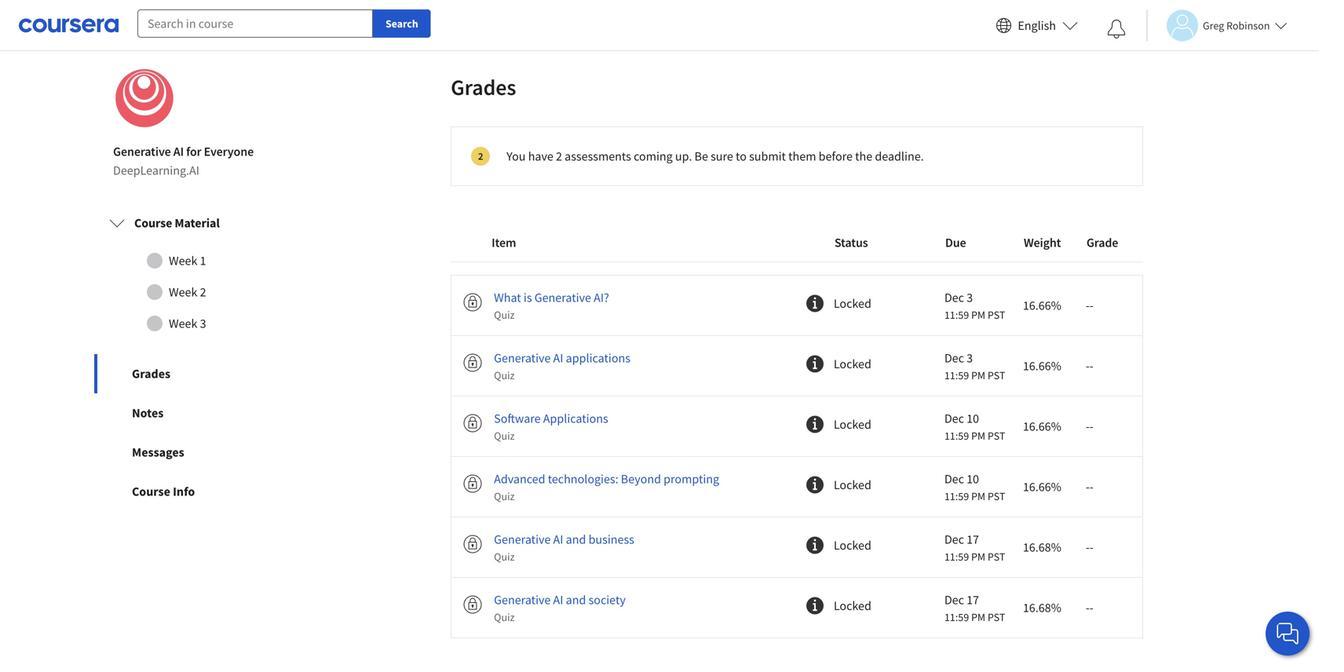 Task type: vqa. For each thing, say whether or not it's contained in the screenshot.
'Advanced technologies: Beyond prompting' link
yes



Task type: describe. For each thing, give the bounding box(es) containing it.
pst for business
[[988, 550, 1005, 564]]

1 horizontal spatial 2
[[478, 150, 483, 163]]

assessments
[[565, 149, 631, 164]]

3 for what is generative ai?
[[967, 290, 973, 306]]

material
[[175, 215, 220, 231]]

dec 17 11:59 pm pst for generative ai and business
[[945, 532, 1005, 564]]

status explanation image for business
[[806, 536, 824, 555]]

assignments table grid
[[451, 224, 1143, 639]]

11:59 for business
[[945, 550, 969, 564]]

16.68% for generative ai and business
[[1023, 540, 1062, 555]]

locked cell for advanced technologies: beyond prompting
[[806, 476, 904, 498]]

english
[[1018, 18, 1056, 33]]

locked for software applications
[[834, 417, 872, 432]]

quiz for generative ai and business
[[494, 550, 515, 564]]

ai for quiz
[[553, 350, 563, 366]]

prompting
[[664, 471, 719, 487]]

grade column header
[[1087, 233, 1119, 252]]

help center image
[[1278, 624, 1297, 643]]

ai for society
[[553, 592, 563, 608]]

pst for society
[[988, 610, 1005, 624]]

generative for generative ai and business quiz
[[494, 532, 551, 548]]

pm for business
[[971, 550, 986, 564]]

everyone
[[204, 144, 254, 160]]

row containing generative ai and business
[[451, 517, 1143, 577]]

generative for generative ai for everyone deeplearning.ai
[[113, 144, 171, 160]]

2 horizontal spatial 2
[[556, 149, 562, 164]]

11:59 for quiz
[[945, 368, 969, 383]]

locked for what is generative ai?
[[834, 296, 872, 312]]

for
[[186, 144, 201, 160]]

what is generative ai? cell
[[494, 288, 722, 323]]

dec for ai?
[[945, 290, 964, 306]]

generative ai applications quiz
[[494, 350, 631, 383]]

locked for generative ai and business
[[834, 538, 872, 553]]

grades link
[[94, 354, 320, 394]]

technologies:
[[548, 471, 619, 487]]

submit
[[749, 149, 786, 164]]

applications
[[566, 350, 631, 366]]

pm for quiz
[[971, 368, 986, 383]]

16.68% for generative ai and society
[[1023, 600, 1062, 616]]

week for week 1
[[169, 253, 197, 269]]

greg robinson button
[[1147, 10, 1287, 41]]

chat with us image
[[1275, 621, 1300, 646]]

status explanation image for society
[[806, 597, 824, 615]]

row containing generative ai and society
[[451, 577, 1143, 639]]

-- for quiz
[[1086, 358, 1094, 374]]

show notifications image
[[1107, 20, 1126, 38]]

be
[[695, 149, 708, 164]]

robinson
[[1227, 18, 1270, 33]]

0 horizontal spatial grades
[[132, 366, 170, 382]]

17 for generative ai and business
[[967, 532, 979, 548]]

locked cell for what is generative ai?
[[806, 294, 904, 317]]

row containing item
[[451, 224, 1143, 262]]

1
[[200, 253, 206, 269]]

pst for ai?
[[988, 308, 1005, 322]]

status column header
[[835, 233, 905, 252]]

0 horizontal spatial 2
[[200, 284, 206, 300]]

advanced technologies: beyond prompting cell
[[494, 470, 722, 504]]

what
[[494, 290, 521, 306]]

search
[[386, 16, 418, 31]]

week 3
[[169, 316, 206, 332]]

generative ai and business link
[[494, 530, 634, 549]]

you
[[507, 149, 526, 164]]

applications
[[543, 411, 608, 427]]

generative inside what is generative ai? quiz
[[535, 290, 591, 306]]

society
[[589, 592, 626, 608]]

dec 17 11:59 pm pst for generative ai and society
[[945, 592, 1005, 624]]

item
[[492, 235, 516, 251]]

16.66% for prompting
[[1023, 479, 1062, 495]]

advanced technologies: beyond prompting link
[[494, 470, 719, 489]]

course material button
[[97, 201, 318, 245]]

3 11:59 from the top
[[945, 429, 969, 443]]

pm for society
[[971, 610, 986, 624]]

advanced technologies: beyond prompting quiz
[[494, 471, 719, 504]]

software applications link
[[494, 409, 608, 428]]

business
[[589, 532, 634, 548]]

locked image for software applications
[[463, 414, 482, 433]]

3 dec from the top
[[945, 411, 964, 427]]

notes
[[132, 405, 164, 421]]

locked for generative ai applications
[[834, 356, 872, 372]]

coming
[[634, 149, 673, 164]]

10 for software applications
[[967, 411, 979, 427]]

1 horizontal spatial grades
[[451, 74, 516, 101]]

dec for society
[[945, 592, 964, 608]]

locked image for advanced technologies: beyond prompting
[[463, 475, 482, 493]]

week 2 link
[[109, 277, 305, 308]]

course for course material
[[134, 215, 172, 231]]

-- for business
[[1086, 540, 1094, 555]]

locked image for generative ai and business
[[463, 535, 482, 554]]

generative ai and society cell
[[494, 591, 722, 625]]

week 1
[[169, 253, 206, 269]]

row containing generative ai applications
[[451, 336, 1143, 396]]

you have 2 assessments coming up. be sure to submit them before the deadline.
[[507, 149, 924, 164]]

generative ai and society link
[[494, 591, 626, 610]]

generative ai and business quiz
[[494, 532, 634, 564]]

software applications quiz
[[494, 411, 608, 443]]

-- for ai?
[[1086, 298, 1094, 314]]

1 status explanation image from the top
[[806, 415, 824, 434]]

is
[[524, 290, 532, 306]]



Task type: locate. For each thing, give the bounding box(es) containing it.
17 for generative ai and society
[[967, 592, 979, 608]]

2 status explanation image from the top
[[806, 355, 824, 374]]

locked cell for generative ai and society
[[806, 597, 904, 619]]

1 vertical spatial dec 17 11:59 pm pst
[[945, 592, 1005, 624]]

generative inside generative ai for everyone deeplearning.ai
[[113, 144, 171, 160]]

quiz for what is generative ai?
[[494, 308, 515, 322]]

2 status explanation image from the top
[[806, 536, 824, 555]]

course info link
[[94, 472, 320, 511]]

16.66% for ai?
[[1023, 298, 1062, 314]]

4 pst from the top
[[988, 489, 1005, 504]]

pm
[[971, 308, 986, 322], [971, 368, 986, 383], [971, 429, 986, 443], [971, 489, 986, 504], [971, 550, 986, 564], [971, 610, 986, 624]]

dec 10 11:59 pm pst
[[945, 411, 1005, 443], [945, 471, 1005, 504]]

1 dec from the top
[[945, 290, 964, 306]]

11:59 for prompting
[[945, 489, 969, 504]]

2
[[556, 149, 562, 164], [478, 150, 483, 163], [200, 284, 206, 300]]

row containing advanced technologies: beyond prompting
[[451, 456, 1143, 517]]

quiz down what
[[494, 308, 515, 322]]

ai?
[[594, 290, 609, 306]]

week for week 2
[[169, 284, 197, 300]]

ai inside generative ai for everyone deeplearning.ai
[[173, 144, 184, 160]]

due column header
[[945, 233, 1010, 252]]

5 locked from the top
[[834, 538, 872, 553]]

up.
[[675, 149, 692, 164]]

3 pm from the top
[[971, 429, 986, 443]]

11:59
[[945, 308, 969, 322], [945, 368, 969, 383], [945, 429, 969, 443], [945, 489, 969, 504], [945, 550, 969, 564], [945, 610, 969, 624]]

10 for advanced technologies: beyond prompting
[[967, 471, 979, 487]]

3 week from the top
[[169, 316, 197, 332]]

ai
[[173, 144, 184, 160], [553, 350, 563, 366], [553, 532, 563, 548], [553, 592, 563, 608]]

0 vertical spatial grades
[[451, 74, 516, 101]]

notes link
[[94, 394, 320, 433]]

1 week from the top
[[169, 253, 197, 269]]

pm for ai?
[[971, 308, 986, 322]]

course inside course info "link"
[[132, 484, 170, 500]]

generative up deeplearning.ai
[[113, 144, 171, 160]]

ai left applications on the left
[[553, 350, 563, 366]]

3 row from the top
[[451, 336, 1143, 396]]

row containing software applications
[[451, 396, 1143, 456]]

row containing what is generative ai?
[[451, 275, 1143, 336]]

4 locked from the top
[[834, 477, 872, 493]]

generative down advanced
[[494, 532, 551, 548]]

2 right have on the top left
[[556, 149, 562, 164]]

english button
[[990, 0, 1085, 51]]

4 locked image from the top
[[463, 595, 482, 614]]

locked image
[[463, 293, 482, 312], [463, 535, 482, 554]]

6 row from the top
[[451, 517, 1143, 577]]

quiz for advanced technologies: beyond prompting
[[494, 489, 515, 504]]

6 -- from the top
[[1086, 600, 1094, 616]]

coursera image
[[19, 13, 119, 38]]

5 locked cell from the top
[[806, 536, 904, 559]]

5 pm from the top
[[971, 550, 986, 564]]

-- for prompting
[[1086, 479, 1094, 495]]

grades
[[451, 74, 516, 101], [132, 366, 170, 382]]

1 row from the top
[[451, 224, 1143, 262]]

quiz inside generative ai and business quiz
[[494, 550, 515, 564]]

2 down 1 at the top left
[[200, 284, 206, 300]]

5 pst from the top
[[988, 550, 1005, 564]]

ai left business on the bottom of the page
[[553, 532, 563, 548]]

locked cell for software applications
[[806, 415, 904, 438]]

5 -- from the top
[[1086, 540, 1094, 555]]

dec 10 11:59 pm pst for advanced technologies: beyond prompting
[[945, 471, 1005, 504]]

1 dec 17 11:59 pm pst from the top
[[945, 532, 1005, 564]]

generative inside generative ai applications quiz
[[494, 350, 551, 366]]

generative down generative ai and business quiz
[[494, 592, 551, 608]]

3 locked cell from the top
[[806, 415, 904, 438]]

0 vertical spatial 16.68%
[[1023, 540, 1062, 555]]

-
[[1086, 298, 1090, 314], [1090, 298, 1094, 314], [1086, 358, 1090, 374], [1090, 358, 1094, 374], [1086, 419, 1090, 434], [1090, 419, 1094, 434], [1086, 479, 1090, 495], [1090, 479, 1094, 495], [1086, 540, 1090, 555], [1090, 540, 1094, 555], [1086, 600, 1090, 616], [1090, 600, 1094, 616]]

5 row from the top
[[451, 456, 1143, 517]]

0 vertical spatial status explanation image
[[806, 294, 824, 313]]

quiz
[[494, 308, 515, 322], [494, 368, 515, 383], [494, 429, 515, 443], [494, 489, 515, 504], [494, 550, 515, 564], [494, 610, 515, 624]]

ai left society
[[553, 592, 563, 608]]

software
[[494, 411, 541, 427]]

0 vertical spatial dec 3 11:59 pm pst
[[945, 290, 1005, 322]]

1 vertical spatial locked image
[[463, 535, 482, 554]]

3 16.66% from the top
[[1023, 419, 1062, 434]]

2 dec 3 11:59 pm pst from the top
[[945, 350, 1005, 383]]

1 vertical spatial status explanation image
[[806, 536, 824, 555]]

1 vertical spatial status explanation image
[[806, 355, 824, 374]]

dec 3 11:59 pm pst for what is generative ai?
[[945, 290, 1005, 322]]

locked for generative ai and society
[[834, 598, 872, 614]]

due
[[945, 235, 966, 251]]

course material
[[134, 215, 220, 231]]

deadline.
[[875, 149, 924, 164]]

1 pst from the top
[[988, 308, 1005, 322]]

0 vertical spatial dec 10 11:59 pm pst
[[945, 411, 1005, 443]]

generative ai applications cell
[[494, 349, 722, 383]]

1 dec 3 11:59 pm pst from the top
[[945, 290, 1005, 322]]

1 status explanation image from the top
[[806, 294, 824, 313]]

quiz inside software applications quiz
[[494, 429, 515, 443]]

--
[[1086, 298, 1094, 314], [1086, 358, 1094, 374], [1086, 419, 1094, 434], [1086, 479, 1094, 495], [1086, 540, 1094, 555], [1086, 600, 1094, 616]]

generative ai and society quiz
[[494, 592, 626, 624]]

quiz inside what is generative ai? quiz
[[494, 308, 515, 322]]

week down week 2
[[169, 316, 197, 332]]

4 -- from the top
[[1086, 479, 1094, 495]]

3 for generative ai applications
[[967, 350, 973, 366]]

dec 3 11:59 pm pst
[[945, 290, 1005, 322], [945, 350, 1005, 383]]

quiz inside the advanced technologies: beyond prompting quiz
[[494, 489, 515, 504]]

4 locked cell from the top
[[806, 476, 904, 498]]

1 quiz from the top
[[494, 308, 515, 322]]

7 row from the top
[[451, 577, 1143, 639]]

sure
[[711, 149, 733, 164]]

dec 10 11:59 pm pst for software applications
[[945, 411, 1005, 443]]

deeplearning.ai image
[[113, 67, 176, 130]]

greg robinson
[[1203, 18, 1270, 33]]

quiz for generative ai and society
[[494, 610, 515, 624]]

2 vertical spatial 3
[[967, 350, 973, 366]]

dec
[[945, 290, 964, 306], [945, 350, 964, 366], [945, 411, 964, 427], [945, 471, 964, 487], [945, 532, 964, 548], [945, 592, 964, 608]]

16.66%
[[1023, 298, 1062, 314], [1023, 358, 1062, 374], [1023, 419, 1062, 434], [1023, 479, 1062, 495]]

locked image
[[463, 354, 482, 372], [463, 414, 482, 433], [463, 475, 482, 493], [463, 595, 482, 614]]

dec 3 11:59 pm pst for generative ai applications
[[945, 350, 1005, 383]]

ai for business
[[553, 532, 563, 548]]

2 quiz from the top
[[494, 368, 515, 383]]

search button
[[373, 9, 431, 38]]

1 vertical spatial 17
[[967, 592, 979, 608]]

pm for prompting
[[971, 489, 986, 504]]

2 locked image from the top
[[463, 414, 482, 433]]

1 locked image from the top
[[463, 293, 482, 312]]

2 pm from the top
[[971, 368, 986, 383]]

generative ai and business cell
[[494, 530, 722, 565]]

generative ai applications link
[[494, 349, 631, 368]]

quiz inside the generative ai and society quiz
[[494, 610, 515, 624]]

3
[[967, 290, 973, 306], [200, 316, 206, 332], [967, 350, 973, 366]]

week 1 link
[[109, 245, 305, 277]]

1 10 from the top
[[967, 411, 979, 427]]

generative down what is generative ai? quiz
[[494, 350, 551, 366]]

6 dec from the top
[[945, 592, 964, 608]]

pst for quiz
[[988, 368, 1005, 383]]

course info
[[132, 484, 195, 500]]

locked image for generative ai and society
[[463, 595, 482, 614]]

2 dec 17 11:59 pm pst from the top
[[945, 592, 1005, 624]]

pst
[[988, 308, 1005, 322], [988, 368, 1005, 383], [988, 429, 1005, 443], [988, 489, 1005, 504], [988, 550, 1005, 564], [988, 610, 1005, 624]]

Search in course text field
[[137, 9, 373, 38]]

3 -- from the top
[[1086, 419, 1094, 434]]

status explanation image for what is generative ai?
[[806, 294, 824, 313]]

6 pm from the top
[[971, 610, 986, 624]]

locked image for what is generative ai?
[[463, 293, 482, 312]]

1 16.66% from the top
[[1023, 298, 1062, 314]]

3 locked from the top
[[834, 417, 872, 432]]

1 11:59 from the top
[[945, 308, 969, 322]]

1 vertical spatial and
[[566, 592, 586, 608]]

course for course info
[[132, 484, 170, 500]]

2 week from the top
[[169, 284, 197, 300]]

1 17 from the top
[[967, 532, 979, 548]]

dec for quiz
[[945, 350, 964, 366]]

and for business
[[566, 532, 586, 548]]

status explanation image for generative ai applications
[[806, 355, 824, 374]]

2 pst from the top
[[988, 368, 1005, 383]]

generative inside generative ai and business quiz
[[494, 532, 551, 548]]

6 11:59 from the top
[[945, 610, 969, 624]]

what is generative ai? link
[[494, 288, 609, 307]]

week 2
[[169, 284, 206, 300]]

2 16.66% from the top
[[1023, 358, 1062, 374]]

5 11:59 from the top
[[945, 550, 969, 564]]

1 -- from the top
[[1086, 298, 1094, 314]]

2 16.68% from the top
[[1023, 600, 1062, 616]]

1 vertical spatial grades
[[132, 366, 170, 382]]

have
[[528, 149, 553, 164]]

3 status explanation image from the top
[[806, 597, 824, 615]]

greg
[[1203, 18, 1224, 33]]

ai inside the generative ai and society quiz
[[553, 592, 563, 608]]

0 vertical spatial course
[[134, 215, 172, 231]]

and left society
[[566, 592, 586, 608]]

advanced
[[494, 471, 545, 487]]

status explanation image
[[806, 294, 824, 313], [806, 355, 824, 374], [806, 476, 824, 495]]

dec for prompting
[[945, 471, 964, 487]]

5 quiz from the top
[[494, 550, 515, 564]]

2 vertical spatial week
[[169, 316, 197, 332]]

17
[[967, 532, 979, 548], [967, 592, 979, 608]]

week down the week 1
[[169, 284, 197, 300]]

course
[[134, 215, 172, 231], [132, 484, 170, 500]]

week left 1 at the top left
[[169, 253, 197, 269]]

4 11:59 from the top
[[945, 489, 969, 504]]

what is generative ai? quiz
[[494, 290, 609, 322]]

grades up notes
[[132, 366, 170, 382]]

0 vertical spatial dec 17 11:59 pm pst
[[945, 532, 1005, 564]]

1 vertical spatial 10
[[967, 471, 979, 487]]

weight column header
[[1024, 233, 1061, 252]]

deeplearning.ai
[[113, 163, 199, 178]]

locked image for generative ai applications
[[463, 354, 482, 372]]

pst for prompting
[[988, 489, 1005, 504]]

weight
[[1024, 235, 1061, 251]]

2 11:59 from the top
[[945, 368, 969, 383]]

locked cell for generative ai applications
[[806, 355, 904, 378]]

3 status explanation image from the top
[[806, 476, 824, 495]]

week for week 3
[[169, 316, 197, 332]]

2 locked cell from the top
[[806, 355, 904, 378]]

0 vertical spatial status explanation image
[[806, 415, 824, 434]]

10
[[967, 411, 979, 427], [967, 471, 979, 487]]

generative inside the generative ai and society quiz
[[494, 592, 551, 608]]

6 quiz from the top
[[494, 610, 515, 624]]

course left info
[[132, 484, 170, 500]]

quiz up software at the bottom
[[494, 368, 515, 383]]

0 vertical spatial 10
[[967, 411, 979, 427]]

2 left you
[[478, 150, 483, 163]]

11:59 for society
[[945, 610, 969, 624]]

6 pst from the top
[[988, 610, 1005, 624]]

2 -- from the top
[[1086, 358, 1094, 374]]

1 pm from the top
[[971, 308, 986, 322]]

16.66% for quiz
[[1023, 358, 1062, 374]]

3 quiz from the top
[[494, 429, 515, 443]]

grades up assignment count element on the left of page
[[451, 74, 516, 101]]

quiz down advanced
[[494, 489, 515, 504]]

software applications cell
[[494, 409, 722, 444]]

status
[[835, 235, 868, 251]]

1 16.68% from the top
[[1023, 540, 1062, 555]]

them
[[789, 149, 816, 164]]

5 dec from the top
[[945, 532, 964, 548]]

16.68%
[[1023, 540, 1062, 555], [1023, 600, 1062, 616]]

4 dec from the top
[[945, 471, 964, 487]]

3 inside week 3 link
[[200, 316, 206, 332]]

1 and from the top
[[566, 532, 586, 548]]

locked cell
[[806, 294, 904, 317], [806, 355, 904, 378], [806, 415, 904, 438], [806, 476, 904, 498], [806, 536, 904, 559], [806, 597, 904, 619]]

1 vertical spatial dec 10 11:59 pm pst
[[945, 471, 1005, 504]]

week
[[169, 253, 197, 269], [169, 284, 197, 300], [169, 316, 197, 332]]

ai inside generative ai applications quiz
[[553, 350, 563, 366]]

2 vertical spatial status explanation image
[[806, 476, 824, 495]]

and inside generative ai and business quiz
[[566, 532, 586, 548]]

0 vertical spatial and
[[566, 532, 586, 548]]

11:59 for ai?
[[945, 308, 969, 322]]

locked for advanced technologies: beyond prompting
[[834, 477, 872, 493]]

1 locked cell from the top
[[806, 294, 904, 317]]

0 vertical spatial week
[[169, 253, 197, 269]]

6 locked from the top
[[834, 598, 872, 614]]

1 vertical spatial course
[[132, 484, 170, 500]]

and for society
[[566, 592, 586, 608]]

1 vertical spatial dec 3 11:59 pm pst
[[945, 350, 1005, 383]]

quiz down software at the bottom
[[494, 429, 515, 443]]

6 locked cell from the top
[[806, 597, 904, 619]]

locked
[[834, 296, 872, 312], [834, 356, 872, 372], [834, 417, 872, 432], [834, 477, 872, 493], [834, 538, 872, 553], [834, 598, 872, 614]]

4 16.66% from the top
[[1023, 479, 1062, 495]]

info
[[173, 484, 195, 500]]

course left material
[[134, 215, 172, 231]]

0 vertical spatial 3
[[967, 290, 973, 306]]

to
[[736, 149, 747, 164]]

1 vertical spatial week
[[169, 284, 197, 300]]

status explanation image for advanced technologies: beyond prompting
[[806, 476, 824, 495]]

locked cell for generative ai and business
[[806, 536, 904, 559]]

2 17 from the top
[[967, 592, 979, 608]]

and
[[566, 532, 586, 548], [566, 592, 586, 608]]

1 vertical spatial 16.68%
[[1023, 600, 1062, 616]]

generative
[[113, 144, 171, 160], [535, 290, 591, 306], [494, 350, 551, 366], [494, 532, 551, 548], [494, 592, 551, 608]]

0 vertical spatial locked image
[[463, 293, 482, 312]]

0 vertical spatial 17
[[967, 532, 979, 548]]

messages
[[132, 445, 184, 460]]

2 and from the top
[[566, 592, 586, 608]]

ai inside generative ai and business quiz
[[553, 532, 563, 548]]

and inside the generative ai and society quiz
[[566, 592, 586, 608]]

the
[[855, 149, 873, 164]]

4 quiz from the top
[[494, 489, 515, 504]]

2 10 from the top
[[967, 471, 979, 487]]

3 pst from the top
[[988, 429, 1005, 443]]

2 locked from the top
[[834, 356, 872, 372]]

2 vertical spatial status explanation image
[[806, 597, 824, 615]]

quiz down generative ai and society link on the bottom left of page
[[494, 610, 515, 624]]

1 vertical spatial 3
[[200, 316, 206, 332]]

and left business on the bottom of the page
[[566, 532, 586, 548]]

2 dec from the top
[[945, 350, 964, 366]]

2 dec 10 11:59 pm pst from the top
[[945, 471, 1005, 504]]

ai for everyone
[[173, 144, 184, 160]]

row
[[451, 224, 1143, 262], [451, 275, 1143, 336], [451, 336, 1143, 396], [451, 396, 1143, 456], [451, 456, 1143, 517], [451, 517, 1143, 577], [451, 577, 1143, 639]]

generative ai for everyone deeplearning.ai
[[113, 144, 254, 178]]

grade
[[1087, 235, 1119, 251]]

status explanation image
[[806, 415, 824, 434], [806, 536, 824, 555], [806, 597, 824, 615]]

assignment count element
[[478, 142, 483, 171]]

course inside course material dropdown button
[[134, 215, 172, 231]]

quiz down 'generative ai and business' link
[[494, 550, 515, 564]]

2 locked image from the top
[[463, 535, 482, 554]]

ai left for
[[173, 144, 184, 160]]

4 row from the top
[[451, 396, 1143, 456]]

dec 17 11:59 pm pst
[[945, 532, 1005, 564], [945, 592, 1005, 624]]

1 locked image from the top
[[463, 354, 482, 372]]

week 3 link
[[109, 308, 305, 339]]

1 locked from the top
[[834, 296, 872, 312]]

1 dec 10 11:59 pm pst from the top
[[945, 411, 1005, 443]]

messages link
[[94, 433, 320, 472]]

dec for business
[[945, 532, 964, 548]]

item column header
[[492, 233, 794, 252]]

generative for generative ai applications quiz
[[494, 350, 551, 366]]

4 pm from the top
[[971, 489, 986, 504]]

generative right is
[[535, 290, 591, 306]]

before
[[819, 149, 853, 164]]

3 locked image from the top
[[463, 475, 482, 493]]

-- for society
[[1086, 600, 1094, 616]]

generative for generative ai and society quiz
[[494, 592, 551, 608]]

2 row from the top
[[451, 275, 1143, 336]]

beyond
[[621, 471, 661, 487]]

quiz inside generative ai applications quiz
[[494, 368, 515, 383]]



